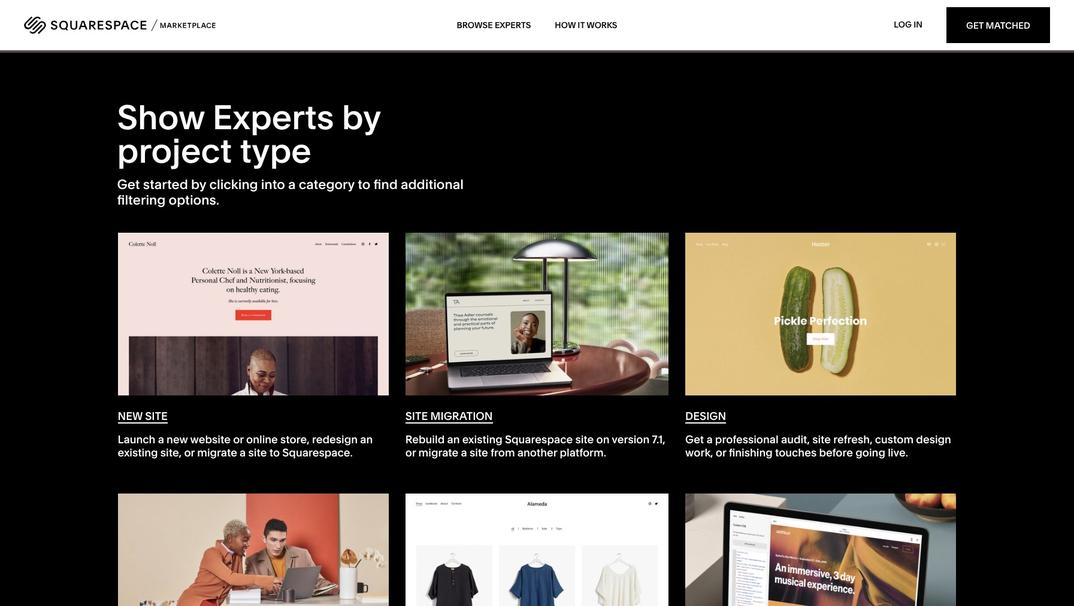 Task type: describe. For each thing, give the bounding box(es) containing it.
to inside launch a new website or online store, redesign an existing site, or migrate a site to squarespace.
[[269, 446, 280, 460]]

new site
[[118, 410, 168, 424]]

works
[[587, 20, 617, 31]]

site migration
[[405, 410, 493, 424]]

online
[[246, 433, 278, 447]]

new site link
[[118, 233, 389, 424]]

matched
[[986, 19, 1030, 31]]

find
[[374, 177, 398, 193]]

touches
[[775, 446, 817, 460]]

existing inside launch a new website or online store, redesign an existing site, or migrate a site to squarespace.
[[118, 446, 158, 460]]

on
[[596, 433, 610, 447]]

custom
[[875, 433, 914, 447]]

a left online at the bottom
[[240, 446, 246, 460]]

log in link
[[894, 19, 923, 30]]

finishing
[[729, 446, 773, 460]]

or inside rebuild an existing squarespace site on version 7.1, or migrate a site from another platform.
[[405, 446, 416, 460]]

migration
[[431, 410, 493, 424]]

migrate inside launch a new website or online store, redesign an existing site, or migrate a site to squarespace.
[[197, 446, 237, 460]]

going
[[856, 446, 885, 460]]

site migration link
[[405, 233, 669, 424]]

site inside get a professional audit, site refresh, custom design work, or finishing touches before going live.
[[812, 433, 831, 447]]

existing inside rebuild an existing squarespace site on version 7.1, or migrate a site from another platform.
[[462, 433, 503, 447]]

browse experts link
[[457, 8, 531, 42]]

show
[[117, 97, 205, 138]]

live.
[[888, 446, 908, 460]]

filtering
[[117, 192, 166, 209]]

browse experts
[[457, 20, 531, 31]]

get inside show experts by project type get started by clicking into a category to find additional filtering options.
[[117, 177, 140, 193]]

additional
[[401, 177, 464, 193]]

new
[[167, 433, 188, 447]]

before
[[819, 446, 853, 460]]

design link
[[685, 233, 956, 424]]

log in
[[894, 19, 923, 30]]

site,
[[160, 446, 182, 460]]

migrate inside rebuild an existing squarespace site on version 7.1, or migrate a site from another platform.
[[419, 446, 458, 460]]

site inside launch a new website or online store, redesign an existing site, or migrate a site to squarespace.
[[248, 446, 267, 460]]

in
[[914, 19, 923, 30]]

project
[[117, 130, 232, 171]]

type
[[240, 130, 311, 171]]

2 site from the left
[[405, 410, 428, 424]]

clicking
[[209, 177, 258, 193]]

a left new
[[158, 433, 164, 447]]

squarespace marketplace image
[[24, 16, 216, 34]]

rebuild
[[405, 433, 445, 447]]

or left online at the bottom
[[233, 433, 244, 447]]

a inside show experts by project type get started by clicking into a category to find additional filtering options.
[[288, 177, 296, 193]]

7.1,
[[652, 433, 665, 447]]

list item containing site migration
[[397, 233, 677, 494]]

get matched link
[[947, 7, 1050, 43]]

launch
[[118, 433, 155, 447]]

platform.
[[560, 446, 606, 460]]

get matched
[[966, 19, 1030, 31]]



Task type: locate. For each thing, give the bounding box(es) containing it.
or down the 'site migration'
[[405, 446, 416, 460]]

experts for show
[[213, 97, 334, 138]]

a inside get a professional audit, site refresh, custom design work, or finishing touches before going live.
[[707, 433, 713, 447]]

0 horizontal spatial by
[[191, 177, 206, 193]]

get for get a professional audit, site refresh, custom design work, or finishing touches before going live.
[[685, 433, 704, 447]]

1 migrate from the left
[[197, 446, 237, 460]]

professional
[[715, 433, 779, 447]]

store,
[[280, 433, 310, 447]]

a down migration
[[461, 446, 467, 460]]

audit,
[[781, 433, 810, 447]]

1 horizontal spatial site
[[405, 410, 428, 424]]

a right the into
[[288, 177, 296, 193]]

2 horizontal spatial get
[[966, 19, 984, 31]]

how it works
[[555, 20, 617, 31]]

existing
[[462, 433, 503, 447], [118, 446, 158, 460]]

work,
[[685, 446, 713, 460]]

redesign
[[312, 433, 358, 447]]

design
[[685, 410, 726, 424]]

an inside launch a new website or online store, redesign an existing site, or migrate a site to squarespace.
[[360, 433, 373, 447]]

or right site, on the bottom left
[[184, 446, 195, 460]]

0 horizontal spatial migrate
[[197, 446, 237, 460]]

website
[[190, 433, 231, 447]]

category
[[299, 177, 355, 193]]

experts
[[495, 20, 531, 31], [213, 97, 334, 138]]

or right work, at the right bottom of page
[[716, 446, 726, 460]]

get left matched
[[966, 19, 984, 31]]

1 horizontal spatial experts
[[495, 20, 531, 31]]

show experts by project type get started by clicking into a category to find additional filtering options.
[[117, 97, 464, 209]]

1 horizontal spatial get
[[685, 433, 704, 447]]

show experts by project type heading
[[117, 97, 470, 171]]

existing left site, on the bottom left
[[118, 446, 158, 460]]

0 vertical spatial to
[[358, 177, 370, 193]]

refresh,
[[834, 433, 873, 447]]

1 site from the left
[[145, 410, 168, 424]]

list item containing design
[[677, 233, 957, 494]]

to left store,
[[269, 446, 280, 460]]

0 horizontal spatial existing
[[118, 446, 158, 460]]

1 vertical spatial by
[[191, 177, 206, 193]]

1 horizontal spatial an
[[447, 433, 460, 447]]

3 list item from the left
[[677, 233, 957, 494]]

1 horizontal spatial migrate
[[419, 446, 458, 460]]

to inside show experts by project type get started by clicking into a category to find additional filtering options.
[[358, 177, 370, 193]]

version
[[612, 433, 650, 447]]

a
[[288, 177, 296, 193], [158, 433, 164, 447], [707, 433, 713, 447], [240, 446, 246, 460], [461, 446, 467, 460]]

site left from
[[470, 446, 488, 460]]

list containing new site
[[117, 233, 965, 607]]

0 horizontal spatial get
[[117, 177, 140, 193]]

0 vertical spatial by
[[342, 97, 381, 138]]

an right redesign
[[360, 433, 373, 447]]

1 an from the left
[[360, 433, 373, 447]]

1 list item from the left
[[117, 233, 397, 494]]

0 vertical spatial get
[[966, 19, 984, 31]]

get down design
[[685, 433, 704, 447]]

rebuild an existing squarespace site on version 7.1, or migrate a site from another platform.
[[405, 433, 665, 460]]

or inside get a professional audit, site refresh, custom design work, or finishing touches before going live.
[[716, 446, 726, 460]]

experts for browse
[[495, 20, 531, 31]]

migrate
[[197, 446, 237, 460], [419, 446, 458, 460]]

or
[[233, 433, 244, 447], [184, 446, 195, 460], [405, 446, 416, 460], [716, 446, 726, 460]]

get for get matched
[[966, 19, 984, 31]]

2 vertical spatial get
[[685, 433, 704, 447]]

an inside rebuild an existing squarespace site on version 7.1, or migrate a site from another platform.
[[447, 433, 460, 447]]

a down design
[[707, 433, 713, 447]]

existing down migration
[[462, 433, 503, 447]]

0 horizontal spatial site
[[145, 410, 168, 424]]

new
[[118, 410, 143, 424]]

get
[[966, 19, 984, 31], [117, 177, 140, 193], [685, 433, 704, 447]]

an
[[360, 433, 373, 447], [447, 433, 460, 447]]

get left started
[[117, 177, 140, 193]]

to left find
[[358, 177, 370, 193]]

2 an from the left
[[447, 433, 460, 447]]

squarespace
[[505, 433, 573, 447]]

design
[[916, 433, 951, 447]]

how
[[555, 20, 576, 31]]

squarespace.
[[282, 446, 353, 460]]

1 horizontal spatial by
[[342, 97, 381, 138]]

another
[[518, 446, 557, 460]]

options.
[[169, 192, 219, 209]]

by
[[342, 97, 381, 138], [191, 177, 206, 193]]

list item containing new site
[[117, 233, 397, 494]]

from
[[491, 446, 515, 460]]

migrate right new
[[197, 446, 237, 460]]

launch a new website or online store, redesign an existing site, or migrate a site to squarespace.
[[118, 433, 373, 460]]

browse
[[457, 20, 493, 31]]

site
[[575, 433, 594, 447], [812, 433, 831, 447], [248, 446, 267, 460], [470, 446, 488, 460]]

get a professional audit, site refresh, custom design work, or finishing touches before going live.
[[685, 433, 951, 460]]

site left store,
[[248, 446, 267, 460]]

an down the 'site migration'
[[447, 433, 460, 447]]

log
[[894, 19, 912, 30]]

site left on
[[575, 433, 594, 447]]

1 vertical spatial to
[[269, 446, 280, 460]]

experts inside show experts by project type get started by clicking into a category to find additional filtering options.
[[213, 97, 334, 138]]

site right 'new'
[[145, 410, 168, 424]]

get inside get a professional audit, site refresh, custom design work, or finishing touches before going live.
[[685, 433, 704, 447]]

1 vertical spatial get
[[117, 177, 140, 193]]

into
[[261, 177, 285, 193]]

started
[[143, 177, 188, 193]]

site
[[145, 410, 168, 424], [405, 410, 428, 424]]

0 vertical spatial experts
[[495, 20, 531, 31]]

site up rebuild
[[405, 410, 428, 424]]

migrate down the 'site migration'
[[419, 446, 458, 460]]

0 horizontal spatial an
[[360, 433, 373, 447]]

0 horizontal spatial to
[[269, 446, 280, 460]]

2 migrate from the left
[[419, 446, 458, 460]]

2 list item from the left
[[397, 233, 677, 494]]

how it works link
[[555, 8, 617, 42]]

site right audit, at the right of the page
[[812, 433, 831, 447]]

1 horizontal spatial existing
[[462, 433, 503, 447]]

to
[[358, 177, 370, 193], [269, 446, 280, 460]]

1 vertical spatial experts
[[213, 97, 334, 138]]

it
[[578, 20, 585, 31]]

1 horizontal spatial to
[[358, 177, 370, 193]]

list item
[[117, 233, 397, 494], [397, 233, 677, 494], [677, 233, 957, 494]]

0 horizontal spatial experts
[[213, 97, 334, 138]]

list
[[117, 233, 965, 607]]

a inside rebuild an existing squarespace site on version 7.1, or migrate a site from another platform.
[[461, 446, 467, 460]]



Task type: vqa. For each thing, say whether or not it's contained in the screenshot.
ÇIMEN IMAGE on the bottom of page
no



